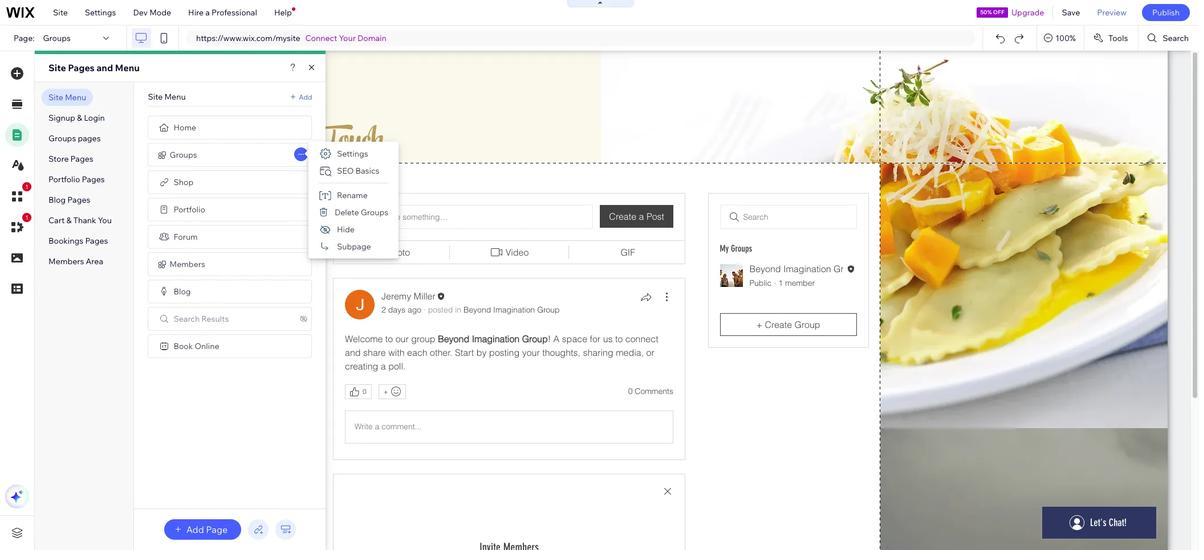 Task type: locate. For each thing, give the bounding box(es) containing it.
1 vertical spatial search
[[174, 314, 200, 324]]

pages for blog
[[67, 195, 90, 205]]

& right "cart"
[[66, 216, 72, 226]]

add page button
[[164, 520, 241, 541]]

search for search
[[1163, 33, 1189, 43]]

seo basics
[[337, 166, 379, 176]]

blog up "cart"
[[48, 195, 66, 205]]

members area
[[48, 257, 103, 267]]

pages left and
[[68, 62, 95, 74]]

menu up signup & login
[[65, 92, 86, 103]]

tools button
[[1084, 26, 1138, 51]]

members for members area
[[48, 257, 84, 267]]

1 horizontal spatial &
[[77, 113, 82, 123]]

add
[[299, 93, 312, 101], [186, 525, 204, 536]]

1 vertical spatial blog
[[174, 287, 191, 297]]

1 horizontal spatial add
[[299, 93, 312, 101]]

0 horizontal spatial add
[[186, 525, 204, 536]]

members down bookings
[[48, 257, 84, 267]]

1 horizontal spatial portfolio
[[174, 205, 205, 215]]

0 horizontal spatial &
[[66, 216, 72, 226]]

pages up the cart & thank you
[[67, 195, 90, 205]]

search down publish
[[1163, 33, 1189, 43]]

signup & login
[[48, 113, 105, 123]]

1 horizontal spatial blog
[[174, 287, 191, 297]]

site menu up home
[[148, 92, 186, 102]]

1 horizontal spatial search
[[1163, 33, 1189, 43]]

portfolio up forum
[[174, 205, 205, 215]]

blog up search results
[[174, 287, 191, 297]]

seo
[[337, 166, 354, 176]]

members
[[48, 257, 84, 267], [170, 259, 205, 270]]

help
[[274, 7, 292, 18]]

menu up home
[[164, 92, 186, 102]]

0 vertical spatial settings
[[85, 7, 116, 18]]

0 horizontal spatial settings
[[85, 7, 116, 18]]

and
[[97, 62, 113, 74]]

0 vertical spatial blog
[[48, 195, 66, 205]]

domain
[[358, 33, 386, 43]]

book
[[174, 342, 193, 352]]

pages up area
[[85, 236, 108, 246]]

results
[[201, 314, 229, 324]]

add for add
[[299, 93, 312, 101]]

0 horizontal spatial search
[[174, 314, 200, 324]]

portfolio for portfolio pages
[[48, 174, 80, 185]]

site menu up signup
[[48, 92, 86, 103]]

you
[[98, 216, 112, 226]]

0 vertical spatial search
[[1163, 33, 1189, 43]]

off
[[993, 9, 1005, 16]]

menu right and
[[115, 62, 140, 74]]

blog
[[48, 195, 66, 205], [174, 287, 191, 297]]

pages up 'portfolio pages'
[[70, 154, 93, 164]]

pages down store pages
[[82, 174, 105, 185]]

search for search results
[[174, 314, 200, 324]]

& left login
[[77, 113, 82, 123]]

bookings pages
[[48, 236, 108, 246]]

0 horizontal spatial portfolio
[[48, 174, 80, 185]]

hire a professional
[[188, 7, 257, 18]]

settings
[[85, 7, 116, 18], [337, 149, 368, 159]]

0 horizontal spatial blog
[[48, 195, 66, 205]]

1 vertical spatial add
[[186, 525, 204, 536]]

settings left dev
[[85, 7, 116, 18]]

1 vertical spatial settings
[[337, 149, 368, 159]]

1 horizontal spatial menu
[[115, 62, 140, 74]]

groups up shop
[[170, 150, 197, 160]]

groups
[[43, 33, 71, 43], [48, 133, 76, 144], [170, 150, 197, 160], [361, 208, 388, 218]]

1 vertical spatial portfolio
[[174, 205, 205, 215]]

thank
[[73, 216, 96, 226]]

site menu
[[148, 92, 186, 102], [48, 92, 86, 103]]

0 horizontal spatial menu
[[65, 92, 86, 103]]

1 horizontal spatial settings
[[337, 149, 368, 159]]

0 vertical spatial &
[[77, 113, 82, 123]]

portfolio pages
[[48, 174, 105, 185]]

upgrade
[[1011, 7, 1044, 18]]

hide
[[337, 225, 355, 235]]

store pages
[[48, 154, 93, 164]]

search
[[1163, 33, 1189, 43], [174, 314, 200, 324]]

&
[[77, 113, 82, 123], [66, 216, 72, 226]]

add inside button
[[186, 525, 204, 536]]

1 horizontal spatial members
[[170, 259, 205, 270]]

members down forum
[[170, 259, 205, 270]]

2 horizontal spatial menu
[[164, 92, 186, 102]]

pages
[[68, 62, 95, 74], [70, 154, 93, 164], [82, 174, 105, 185], [67, 195, 90, 205], [85, 236, 108, 246]]

0 horizontal spatial members
[[48, 257, 84, 267]]

1 vertical spatial &
[[66, 216, 72, 226]]

0 vertical spatial add
[[299, 93, 312, 101]]

portfolio
[[48, 174, 80, 185], [174, 205, 205, 215]]

connect
[[305, 33, 337, 43]]

login
[[84, 113, 105, 123]]

pages for portfolio
[[82, 174, 105, 185]]

dev
[[133, 7, 148, 18]]

preview
[[1097, 7, 1127, 18]]

home
[[174, 123, 196, 133]]

store
[[48, 154, 69, 164]]

dev mode
[[133, 7, 171, 18]]

0 horizontal spatial site menu
[[48, 92, 86, 103]]

search up the book
[[174, 314, 200, 324]]

settings up seo basics
[[337, 149, 368, 159]]

site
[[53, 7, 68, 18], [48, 62, 66, 74], [148, 92, 163, 102], [48, 92, 63, 103]]

0 vertical spatial portfolio
[[48, 174, 80, 185]]

50% off
[[980, 9, 1005, 16]]

site pages and menu
[[48, 62, 140, 74]]

portfolio up blog pages
[[48, 174, 80, 185]]

area
[[86, 257, 103, 267]]

mode
[[149, 7, 171, 18]]

add page
[[186, 525, 228, 536]]

search inside button
[[1163, 33, 1189, 43]]

a
[[205, 7, 210, 18]]

shop
[[174, 177, 193, 188]]

1 horizontal spatial site menu
[[148, 92, 186, 102]]

menu
[[115, 62, 140, 74], [164, 92, 186, 102], [65, 92, 86, 103]]



Task type: vqa. For each thing, say whether or not it's contained in the screenshot.
bottom Change button
no



Task type: describe. For each thing, give the bounding box(es) containing it.
add for add page
[[186, 525, 204, 536]]

pages for store
[[70, 154, 93, 164]]

save
[[1062, 7, 1080, 18]]

cart & thank you
[[48, 216, 112, 226]]

& for signup
[[77, 113, 82, 123]]

https://www.wix.com/mysite connect your domain
[[196, 33, 386, 43]]

50%
[[980, 9, 992, 16]]

bookings
[[48, 236, 83, 246]]

cart
[[48, 216, 65, 226]]

basics
[[355, 166, 379, 176]]

blog for blog
[[174, 287, 191, 297]]

groups pages
[[48, 133, 101, 144]]

members for members
[[170, 259, 205, 270]]

groups down signup
[[48, 133, 76, 144]]

delete groups
[[335, 208, 388, 218]]

hire
[[188, 7, 204, 18]]

online
[[195, 342, 219, 352]]

pages for bookings
[[85, 236, 108, 246]]

publish button
[[1142, 4, 1190, 21]]

search results
[[174, 314, 229, 324]]

blog pages
[[48, 195, 90, 205]]

search button
[[1139, 26, 1199, 51]]

portfolio for portfolio
[[174, 205, 205, 215]]

100% button
[[1037, 26, 1084, 51]]

your
[[339, 33, 356, 43]]

preview button
[[1089, 0, 1135, 25]]

publish
[[1152, 7, 1180, 18]]

subpage
[[337, 242, 371, 252]]

groups right the delete
[[361, 208, 388, 218]]

delete
[[335, 208, 359, 218]]

signup
[[48, 113, 75, 123]]

page
[[206, 525, 228, 536]]

save button
[[1053, 0, 1089, 25]]

book online
[[174, 342, 219, 352]]

forum
[[174, 232, 198, 242]]

pages
[[78, 133, 101, 144]]

rename
[[337, 190, 368, 201]]

100%
[[1056, 33, 1076, 43]]

blog for blog pages
[[48, 195, 66, 205]]

professional
[[212, 7, 257, 18]]

https://www.wix.com/mysite
[[196, 33, 300, 43]]

& for cart
[[66, 216, 72, 226]]

tools
[[1108, 33, 1128, 43]]

groups up site pages and menu
[[43, 33, 71, 43]]

pages for site
[[68, 62, 95, 74]]



